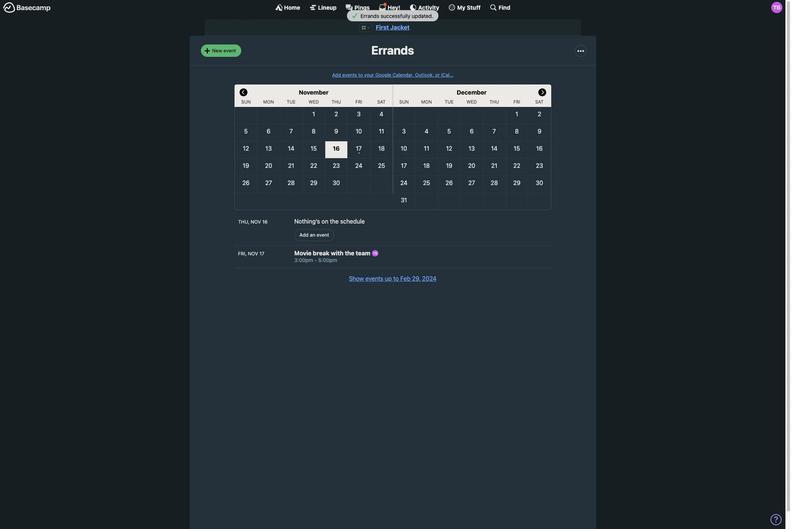 Task type: describe. For each thing, give the bounding box(es) containing it.
on
[[322, 218, 329, 225]]

movie
[[295, 250, 312, 257]]

sun for december
[[400, 99, 409, 105]]

events for up
[[366, 275, 384, 282]]

tyler black image
[[772, 2, 783, 13]]

pings button
[[346, 4, 370, 11]]

google
[[376, 72, 392, 78]]

switch accounts image
[[3, 2, 51, 13]]

errands successfully updated. alert
[[0, 10, 786, 21]]

wed for december
[[467, 99, 477, 105]]

movie break with the team
[[295, 250, 372, 257]]

add for add an event
[[300, 232, 309, 238]]

errands for errands successfully updated.
[[361, 13, 380, 19]]

tue for november
[[287, 99, 296, 105]]

first jacket
[[376, 24, 410, 31]]

new event
[[212, 47, 236, 53]]

up
[[385, 275, 392, 282]]

updated.
[[412, 13, 434, 19]]

pings
[[355, 4, 370, 11]]

add an event
[[300, 232, 329, 238]]

add events to your google calendar, outlook, or ical… link
[[332, 72, 454, 78]]

nov for fri,
[[248, 251, 258, 257]]

nothing's on the schedule
[[295, 218, 365, 225]]

december
[[457, 89, 487, 96]]

add for add events to your google calendar, outlook, or ical…
[[332, 72, 341, 78]]

find
[[499, 4, 511, 11]]

outlook,
[[415, 72, 434, 78]]

your
[[365, 72, 374, 78]]

errands for errands
[[372, 43, 414, 57]]

activity
[[419, 4, 440, 11]]

•
[[358, 150, 360, 156]]

5:00pm
[[319, 257, 337, 263]]

hey!
[[388, 4, 401, 11]]

my stuff
[[458, 4, 481, 11]]

home link
[[275, 4, 300, 11]]

november
[[299, 89, 329, 96]]

find button
[[490, 4, 511, 11]]

stuff
[[467, 4, 481, 11]]

my stuff button
[[449, 4, 481, 11]]

add an event link
[[295, 229, 335, 241]]

events for to
[[343, 72, 357, 78]]

ical…
[[442, 72, 454, 78]]

main element
[[0, 0, 786, 15]]

errands successfully updated.
[[359, 13, 434, 19]]

3:00pm
[[295, 257, 313, 263]]

2024
[[423, 275, 437, 282]]

new event link
[[201, 45, 241, 57]]

activity link
[[410, 4, 440, 11]]

fri, nov 17
[[238, 251, 265, 257]]



Task type: vqa. For each thing, say whether or not it's contained in the screenshot.
template at top
no



Task type: locate. For each thing, give the bounding box(es) containing it.
0 horizontal spatial the
[[330, 218, 339, 225]]

mon
[[264, 99, 274, 105], [422, 99, 432, 105]]

sun for november
[[242, 99, 251, 105]]

new
[[212, 47, 222, 53]]

1 vertical spatial event
[[317, 232, 329, 238]]

hey! button
[[379, 3, 401, 11]]

lineup link
[[309, 4, 337, 11]]

tyler black image
[[372, 250, 379, 256]]

fri
[[356, 99, 363, 105], [514, 99, 521, 105]]

calendar,
[[393, 72, 414, 78]]

1 vertical spatial events
[[366, 275, 384, 282]]

1 vertical spatial to
[[394, 275, 399, 282]]

0 horizontal spatial thu
[[332, 99, 341, 105]]

17
[[260, 251, 265, 257]]

break
[[313, 250, 330, 257]]

event right new
[[224, 47, 236, 53]]

1 horizontal spatial to
[[394, 275, 399, 282]]

first
[[376, 24, 389, 31]]

1 wed from the left
[[309, 99, 319, 105]]

1 horizontal spatial sat
[[536, 99, 544, 105]]

1 horizontal spatial events
[[366, 275, 384, 282]]

nov left 17
[[248, 251, 258, 257]]

or
[[436, 72, 440, 78]]

event right an at the top of the page
[[317, 232, 329, 238]]

fri for november
[[356, 99, 363, 105]]

nothing's
[[295, 218, 320, 225]]

2 thu from the left
[[490, 99, 500, 105]]

my
[[458, 4, 466, 11]]

wed down the december
[[467, 99, 477, 105]]

16
[[263, 219, 268, 225]]

0 vertical spatial events
[[343, 72, 357, 78]]

2 tue from the left
[[445, 99, 454, 105]]

1 vertical spatial the
[[345, 250, 355, 257]]

1 horizontal spatial event
[[317, 232, 329, 238]]

errands inside alert
[[361, 13, 380, 19]]

0 vertical spatial to
[[359, 72, 363, 78]]

with
[[331, 250, 344, 257]]

2 fri from the left
[[514, 99, 521, 105]]

team
[[356, 250, 371, 257]]

1 horizontal spatial the
[[345, 250, 355, 257]]

1 horizontal spatial sun
[[400, 99, 409, 105]]

-
[[315, 257, 317, 263]]

0 horizontal spatial add
[[300, 232, 309, 238]]

0 horizontal spatial mon
[[264, 99, 274, 105]]

wed
[[309, 99, 319, 105], [467, 99, 477, 105]]

add events to your google calendar, outlook, or ical…
[[332, 72, 454, 78]]

thu for december
[[490, 99, 500, 105]]

the right on
[[330, 218, 339, 225]]

1 vertical spatial errands
[[372, 43, 414, 57]]

thu
[[332, 99, 341, 105], [490, 99, 500, 105]]

nov for thu,
[[251, 219, 261, 225]]

errands down first jacket link
[[372, 43, 414, 57]]

events inside button
[[366, 275, 384, 282]]

0 horizontal spatial sat
[[378, 99, 386, 105]]

2 sat from the left
[[536, 99, 544, 105]]

29,
[[412, 275, 421, 282]]

events
[[343, 72, 357, 78], [366, 275, 384, 282]]

2 wed from the left
[[467, 99, 477, 105]]

add left your
[[332, 72, 341, 78]]

0 vertical spatial nov
[[251, 219, 261, 225]]

1 sun from the left
[[242, 99, 251, 105]]

the right with
[[345, 250, 355, 257]]

0 vertical spatial errands
[[361, 13, 380, 19]]

thu, nov 16
[[238, 219, 268, 225]]

1 horizontal spatial thu
[[490, 99, 500, 105]]

0 horizontal spatial fri
[[356, 99, 363, 105]]

nov
[[251, 219, 261, 225], [248, 251, 258, 257]]

1 vertical spatial add
[[300, 232, 309, 238]]

errands
[[361, 13, 380, 19], [372, 43, 414, 57]]

mon for november
[[264, 99, 274, 105]]

1 horizontal spatial tue
[[445, 99, 454, 105]]

add left an at the top of the page
[[300, 232, 309, 238]]

to
[[359, 72, 363, 78], [394, 275, 399, 282]]

fri for december
[[514, 99, 521, 105]]

sat for december
[[536, 99, 544, 105]]

events left up
[[366, 275, 384, 282]]

events left your
[[343, 72, 357, 78]]

sat for november
[[378, 99, 386, 105]]

to left your
[[359, 72, 363, 78]]

wed down the "november"
[[309, 99, 319, 105]]

2 sun from the left
[[400, 99, 409, 105]]

thu for november
[[332, 99, 341, 105]]

1 thu from the left
[[332, 99, 341, 105]]

to inside button
[[394, 275, 399, 282]]

mon for december
[[422, 99, 432, 105]]

feb
[[401, 275, 411, 282]]

0 vertical spatial the
[[330, 218, 339, 225]]

1 horizontal spatial mon
[[422, 99, 432, 105]]

show
[[349, 275, 364, 282]]

1 mon from the left
[[264, 99, 274, 105]]

schedule
[[341, 218, 365, 225]]

sun
[[242, 99, 251, 105], [400, 99, 409, 105]]

first jacket link
[[376, 24, 410, 31]]

0 horizontal spatial to
[[359, 72, 363, 78]]

0 vertical spatial event
[[224, 47, 236, 53]]

sat
[[378, 99, 386, 105], [536, 99, 544, 105]]

2 mon from the left
[[422, 99, 432, 105]]

0 horizontal spatial events
[[343, 72, 357, 78]]

0 horizontal spatial sun
[[242, 99, 251, 105]]

to right up
[[394, 275, 399, 282]]

jacket
[[391, 24, 410, 31]]

tue
[[287, 99, 296, 105], [445, 99, 454, 105]]

add
[[332, 72, 341, 78], [300, 232, 309, 238]]

1 horizontal spatial fri
[[514, 99, 521, 105]]

show        events      up to        feb 29, 2024 button
[[349, 274, 437, 283]]

0 horizontal spatial wed
[[309, 99, 319, 105]]

1 vertical spatial nov
[[248, 251, 258, 257]]

the
[[330, 218, 339, 225], [345, 250, 355, 257]]

1 horizontal spatial add
[[332, 72, 341, 78]]

tue for december
[[445, 99, 454, 105]]

0 vertical spatial add
[[332, 72, 341, 78]]

lineup
[[318, 4, 337, 11]]

an
[[310, 232, 316, 238]]

wed for november
[[309, 99, 319, 105]]

home
[[284, 4, 300, 11]]

event
[[224, 47, 236, 53], [317, 232, 329, 238]]

errands down pings
[[361, 13, 380, 19]]

1 fri from the left
[[356, 99, 363, 105]]

successfully
[[381, 13, 411, 19]]

thu,
[[238, 219, 250, 225]]

nov left 16
[[251, 219, 261, 225]]

show        events      up to        feb 29, 2024
[[349, 275, 437, 282]]

fri,
[[238, 251, 247, 257]]

0 horizontal spatial event
[[224, 47, 236, 53]]

1 horizontal spatial wed
[[467, 99, 477, 105]]

1 tue from the left
[[287, 99, 296, 105]]

0 horizontal spatial tue
[[287, 99, 296, 105]]

3:00pm     -     5:00pm
[[295, 257, 337, 263]]

event inside 'link'
[[224, 47, 236, 53]]

1 sat from the left
[[378, 99, 386, 105]]



